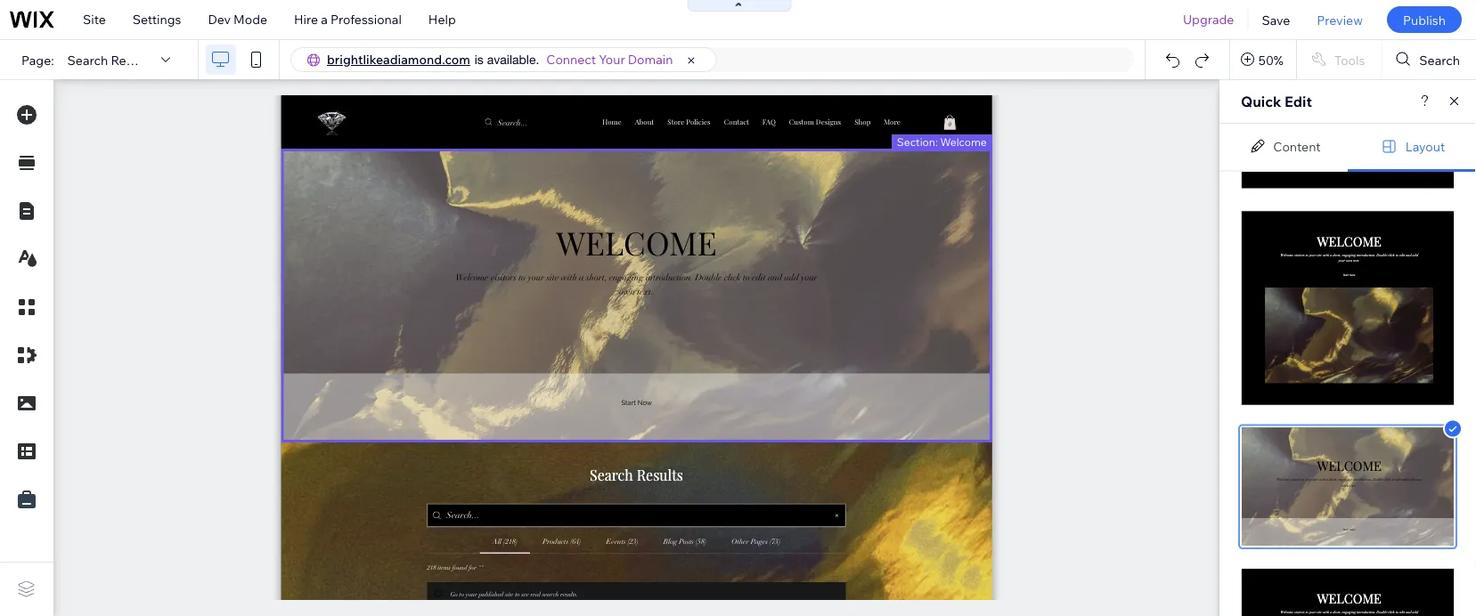 Task type: locate. For each thing, give the bounding box(es) containing it.
section: welcome
[[897, 135, 987, 148]]

search inside button
[[1420, 52, 1460, 67]]

search for search results
[[67, 52, 108, 67]]

section:
[[897, 135, 938, 148]]

help
[[428, 12, 456, 27]]

save button
[[1249, 0, 1304, 39]]

1 search from the left
[[67, 52, 108, 67]]

results
[[111, 52, 154, 67]]

is
[[475, 52, 484, 67]]

search down site
[[67, 52, 108, 67]]

hire
[[294, 12, 318, 27]]

1 horizontal spatial search
[[1420, 52, 1460, 67]]

connect
[[546, 52, 596, 67]]

settings
[[133, 12, 181, 27]]

search button
[[1382, 40, 1476, 79]]

search down publish
[[1420, 52, 1460, 67]]

quick edit
[[1241, 93, 1312, 110]]

preview
[[1317, 12, 1363, 27]]

site
[[83, 12, 106, 27]]

welcome
[[940, 135, 987, 148]]

search
[[67, 52, 108, 67], [1420, 52, 1460, 67]]

content
[[1274, 139, 1321, 154]]

2 search from the left
[[1420, 52, 1460, 67]]

domain
[[628, 52, 673, 67]]

preview button
[[1304, 0, 1377, 39]]

available.
[[487, 52, 539, 67]]

dev mode
[[208, 12, 267, 27]]

professional
[[331, 12, 402, 27]]

mode
[[234, 12, 267, 27]]

hire a professional
[[294, 12, 402, 27]]

brightlikeadiamond.com
[[327, 52, 470, 67]]

0 horizontal spatial search
[[67, 52, 108, 67]]

is available. connect your domain
[[475, 52, 673, 67]]

50%
[[1259, 52, 1284, 67]]

search for search
[[1420, 52, 1460, 67]]

search results
[[67, 52, 154, 67]]

quick
[[1241, 93, 1282, 110]]

upgrade
[[1183, 12, 1234, 27]]



Task type: vqa. For each thing, say whether or not it's contained in the screenshot.
brightlikeadiamond.com
yes



Task type: describe. For each thing, give the bounding box(es) containing it.
a
[[321, 12, 328, 27]]

tools
[[1335, 52, 1365, 67]]

tools button
[[1297, 40, 1381, 79]]

layout
[[1406, 139, 1445, 154]]

your
[[599, 52, 625, 67]]

publish
[[1403, 12, 1446, 27]]

save
[[1262, 12, 1290, 27]]

edit
[[1285, 93, 1312, 110]]

dev
[[208, 12, 231, 27]]

50% button
[[1230, 40, 1296, 79]]

publish button
[[1387, 6, 1462, 33]]



